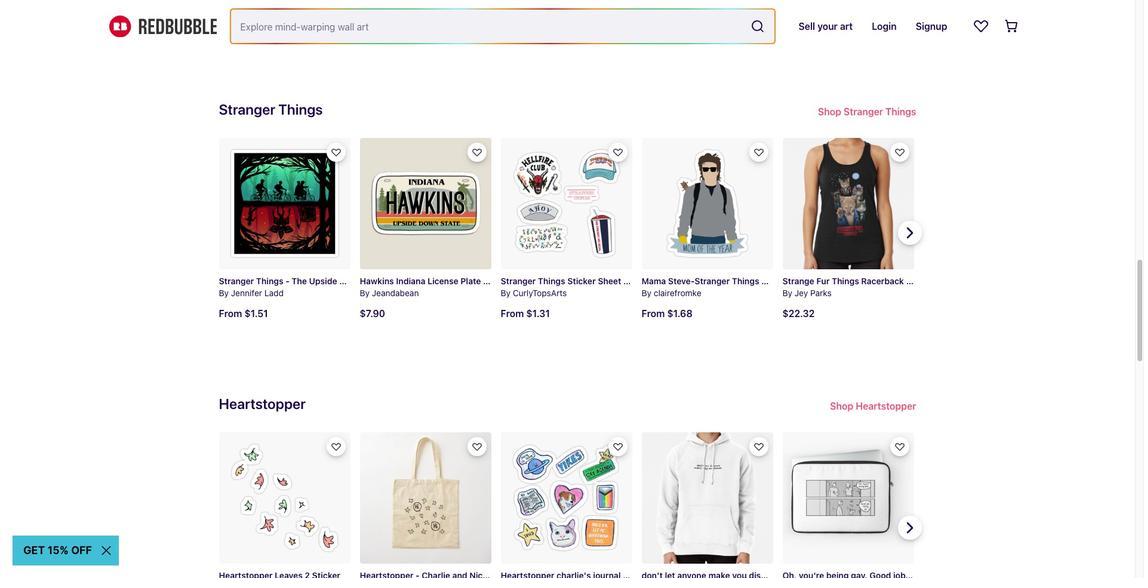Task type: vqa. For each thing, say whether or not it's contained in the screenshot.
Iheartnella 'image'
no



Task type: locate. For each thing, give the bounding box(es) containing it.
things inside stranger things sticker sheet and magnet set!  sticker by curlytopsarts
[[538, 276, 565, 286]]

hawkins
[[360, 276, 394, 286], [381, 276, 415, 286]]

hawkins inside 'stranger things - the upside down and hawkins sticker by jennifer ladd'
[[381, 276, 415, 286]]

redbubble logo image
[[109, 15, 216, 37]]

stranger things sticker sheet and magnet set!  sticker by curlytopsarts
[[501, 276, 719, 298]]

magnet right plate
[[483, 276, 514, 286]]

1 hawkins from the left
[[360, 276, 394, 286]]

sticker up $22.32
[[761, 276, 790, 286]]

1 sticker from the left
[[418, 276, 446, 286]]

jey
[[795, 288, 808, 298]]

by left jennifer
[[219, 288, 229, 298]]

by
[[219, 288, 229, 298], [360, 288, 370, 298], [501, 288, 511, 298], [642, 288, 651, 298], [783, 288, 792, 298]]

things for stranger things - the upside down and hawkins sticker by jennifer ladd
[[256, 276, 283, 286]]

and
[[364, 276, 379, 286], [623, 276, 638, 286]]

from left $1.31
[[501, 308, 524, 319]]

2 horizontal spatial from
[[642, 308, 665, 319]]

fur
[[816, 276, 830, 286]]

stranger inside stranger things sticker sheet and magnet set!  sticker by curlytopsarts
[[501, 276, 536, 286]]

magnet
[[483, 276, 514, 286], [641, 276, 671, 286]]

0 horizontal spatial from
[[219, 308, 242, 319]]

things for stranger things
[[278, 101, 323, 117]]

strange
[[783, 276, 814, 286]]

castlevania
[[267, 21, 331, 35]]

by up from $1.31
[[501, 288, 511, 298]]

1 horizontal spatial from
[[501, 308, 524, 319]]

from $1.31
[[501, 308, 550, 319]]

1 from from the left
[[219, 308, 242, 319]]

0 horizontal spatial and
[[364, 276, 379, 286]]

magnet inside hawkins indiana license plate magnet by jeandabean
[[483, 276, 514, 286]]

magnet left the set!
[[641, 276, 671, 286]]

heartstopper
[[219, 395, 306, 412]]

1 horizontal spatial and
[[623, 276, 638, 286]]

stranger things
[[219, 101, 323, 117]]

stranger things - the upside down and hawkins sticker by jennifer ladd
[[219, 276, 446, 298]]

curlytopsarts
[[513, 288, 567, 298]]

0 horizontal spatial magnet
[[483, 276, 514, 286]]

stranger for stranger things - the upside down and hawkins sticker by jennifer ladd
[[219, 276, 254, 286]]

castlevania link
[[214, 0, 384, 52]]

things inside mama steve-stranger things sticker by clairefromke
[[732, 276, 759, 286]]

racerback
[[861, 276, 904, 286]]

set!
[[673, 276, 688, 286]]

from for from $1.68
[[642, 308, 665, 319]]

license
[[428, 276, 458, 286]]

stranger
[[219, 101, 275, 117], [219, 276, 254, 286], [501, 276, 536, 286], [695, 276, 730, 286]]

hawkins inside hawkins indiana license plate magnet by jeandabean
[[360, 276, 394, 286]]

things for stranger things sticker sheet and magnet set!  sticker by curlytopsarts
[[538, 276, 565, 286]]

by down the down
[[360, 288, 370, 298]]

by inside mama steve-stranger things sticker by clairefromke
[[642, 288, 651, 298]]

2 by from the left
[[360, 288, 370, 298]]

sticker
[[418, 276, 446, 286], [567, 276, 596, 286], [691, 276, 719, 286], [761, 276, 790, 286]]

1 by from the left
[[219, 288, 229, 298]]

from left $1.68
[[642, 308, 665, 319]]

clairefromke
[[654, 288, 701, 298]]

2 magnet from the left
[[641, 276, 671, 286]]

5 by from the left
[[783, 288, 792, 298]]

from left $1.51
[[219, 308, 242, 319]]

3 by from the left
[[501, 288, 511, 298]]

3 from from the left
[[642, 308, 665, 319]]

stranger inside mama steve-stranger things sticker by clairefromke
[[695, 276, 730, 286]]

things
[[278, 101, 323, 117], [256, 276, 283, 286], [538, 276, 565, 286], [732, 276, 759, 286], [832, 276, 859, 286]]

4 by from the left
[[642, 288, 651, 298]]

sticker up jeandabean
[[418, 276, 446, 286]]

stranger inside 'stranger things - the upside down and hawkins sticker by jennifer ladd'
[[219, 276, 254, 286]]

None field
[[231, 10, 775, 43]]

by down mama at top
[[642, 288, 651, 298]]

1 magnet from the left
[[483, 276, 514, 286]]

4 sticker from the left
[[761, 276, 790, 286]]

1 horizontal spatial magnet
[[641, 276, 671, 286]]

parks
[[810, 288, 832, 298]]

and right the down
[[364, 276, 379, 286]]

ladd
[[264, 288, 284, 298]]

and inside 'stranger things - the upside down and hawkins sticker by jennifer ladd'
[[364, 276, 379, 286]]

jeandabean
[[372, 288, 419, 298]]

things inside 'stranger things - the upside down and hawkins sticker by jennifer ladd'
[[256, 276, 283, 286]]

1 and from the left
[[364, 276, 379, 286]]

from
[[219, 308, 242, 319], [501, 308, 524, 319], [642, 308, 665, 319]]

-
[[286, 276, 290, 286]]

2 hawkins from the left
[[381, 276, 415, 286]]

and right sheet
[[623, 276, 638, 286]]

2 from from the left
[[501, 308, 524, 319]]

2 and from the left
[[623, 276, 638, 286]]

sticker right the set!
[[691, 276, 719, 286]]

by left the jey
[[783, 288, 792, 298]]

sticker left sheet
[[567, 276, 596, 286]]

mama
[[642, 276, 666, 286]]

stranger for stranger things sticker sheet and magnet set!  sticker by curlytopsarts
[[501, 276, 536, 286]]

from $1.51
[[219, 308, 268, 319]]



Task type: describe. For each thing, give the bounding box(es) containing it.
sticker inside mama steve-stranger things sticker by clairefromke
[[761, 276, 790, 286]]

from $1.68
[[642, 308, 693, 319]]

tank
[[906, 276, 925, 286]]

mama steve-stranger things sticker by clairefromke
[[642, 276, 790, 298]]

by inside hawkins indiana license plate magnet by jeandabean
[[360, 288, 370, 298]]

sheet
[[598, 276, 621, 286]]

$22.32
[[783, 308, 815, 319]]

sticker inside 'stranger things - the upside down and hawkins sticker by jennifer ladd'
[[418, 276, 446, 286]]

$7.90
[[360, 308, 385, 319]]

the
[[292, 276, 307, 286]]

and inside stranger things sticker sheet and magnet set!  sticker by curlytopsarts
[[623, 276, 638, 286]]

2 sticker from the left
[[567, 276, 596, 286]]

top
[[927, 276, 942, 286]]

upside
[[309, 276, 337, 286]]

from for from $1.51
[[219, 308, 242, 319]]

down
[[339, 276, 362, 286]]

indiana
[[396, 276, 425, 286]]

3 sticker from the left
[[691, 276, 719, 286]]

things inside strange fur things racerback tank top by jey parks
[[832, 276, 859, 286]]

castlevania image
[[214, 0, 384, 5]]

strange fur things racerback tank top by jey parks
[[783, 276, 942, 298]]

plate
[[461, 276, 481, 286]]

by inside strange fur things racerback tank top by jey parks
[[783, 288, 792, 298]]

hawkins indiana license plate magnet by jeandabean
[[360, 276, 514, 298]]

by inside stranger things sticker sheet and magnet set!  sticker by curlytopsarts
[[501, 288, 511, 298]]

steve-
[[668, 276, 695, 286]]

$1.68
[[667, 308, 693, 319]]

magnet inside stranger things sticker sheet and magnet set!  sticker by curlytopsarts
[[641, 276, 671, 286]]

stranger for stranger things
[[219, 101, 275, 117]]

jennifer
[[231, 288, 262, 298]]

$1.31
[[526, 308, 550, 319]]

by inside 'stranger things - the upside down and hawkins sticker by jennifer ladd'
[[219, 288, 229, 298]]

Search term search field
[[231, 10, 746, 43]]

from for from $1.31
[[501, 308, 524, 319]]

$1.51
[[244, 308, 268, 319]]



